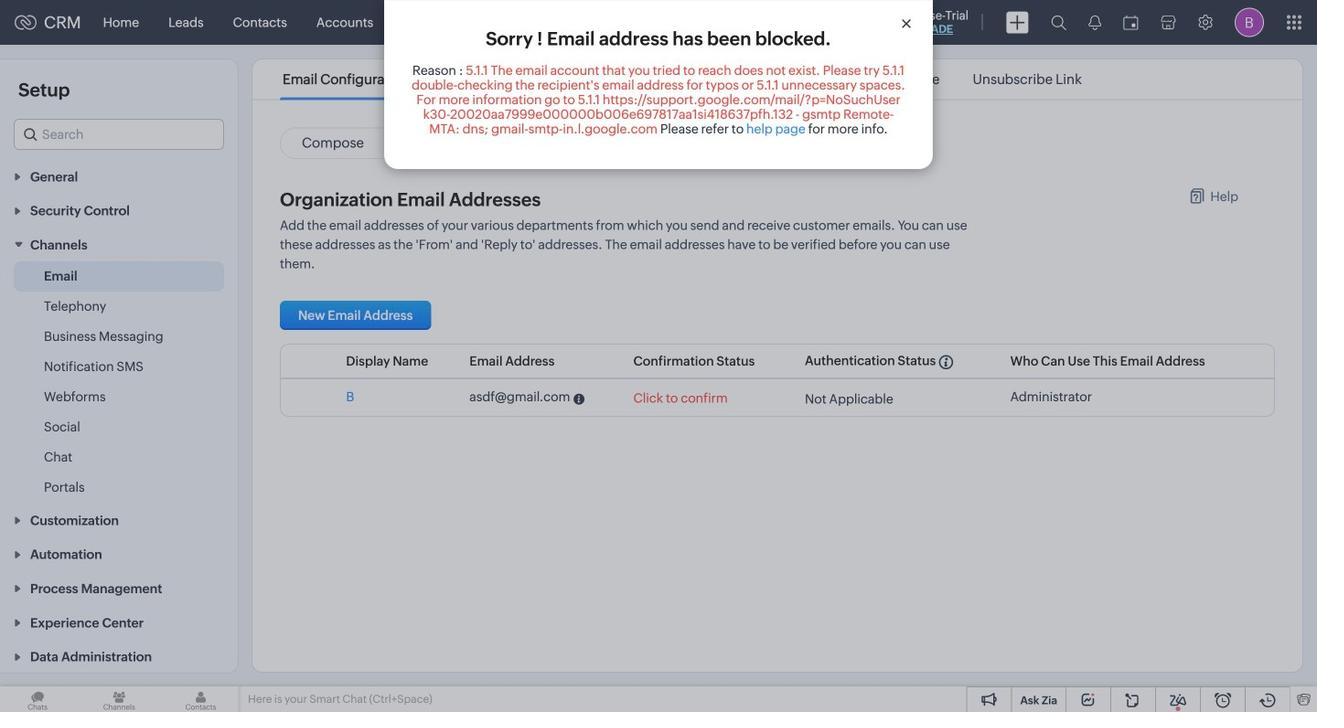 Task type: vqa. For each thing, say whether or not it's contained in the screenshot.
text field
no



Task type: locate. For each thing, give the bounding box(es) containing it.
channels image
[[82, 687, 157, 713]]

contacts image
[[163, 687, 238, 713]]

profile image
[[1235, 8, 1265, 37]]

list
[[266, 59, 1099, 99]]

region
[[0, 262, 238, 503]]



Task type: describe. For each thing, give the bounding box(es) containing it.
profile element
[[1224, 0, 1276, 44]]

logo image
[[15, 15, 37, 30]]

chats image
[[0, 687, 75, 713]]



